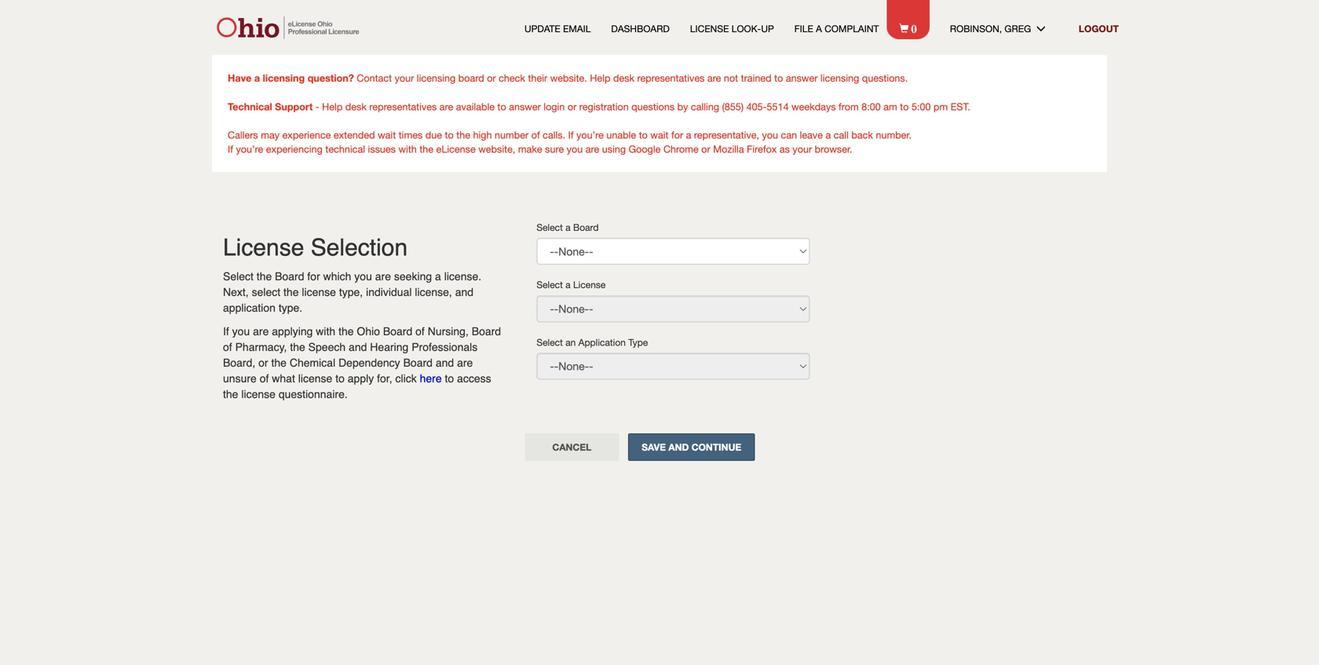 Task type: vqa. For each thing, say whether or not it's contained in the screenshot.
Current
no



Task type: locate. For each thing, give the bounding box(es) containing it.
calls.
[[543, 129, 566, 141]]

are inside the technical support - help desk representatives are available to answer login or registration questions by calling (855) 405-5514 weekdays from 8:00 am to 5:00 pm est.
[[440, 101, 453, 112]]

ohio
[[357, 325, 380, 338]]

select down select a board
[[537, 279, 563, 290]]

representatives up "times"
[[369, 101, 437, 112]]

and down license.
[[455, 286, 474, 298]]

from
[[839, 101, 859, 112]]

select inside select the board for which you are seeking a license. next, select the license type, individual license, and application type.
[[223, 270, 254, 283]]

license up select an application type at the left bottom of the page
[[573, 279, 606, 290]]

email
[[563, 23, 591, 34]]

the down unsure
[[223, 388, 238, 401]]

access
[[457, 372, 491, 385]]

are up individual
[[375, 270, 391, 283]]

trained
[[741, 72, 772, 84]]

license down unsure
[[241, 388, 276, 401]]

are inside have a licensing question? contact your licensing board or check their website. help desk representatives are not trained to answer licensing questions.
[[708, 72, 721, 84]]

1 horizontal spatial for
[[672, 129, 684, 141]]

0 horizontal spatial your
[[395, 72, 414, 84]]

firefox
[[747, 143, 777, 155]]

support
[[275, 101, 313, 112]]

and inside select the board for which you are seeking a license. next, select the license type, individual license, and application type.
[[455, 286, 474, 298]]

2 horizontal spatial and
[[455, 286, 474, 298]]

unable
[[607, 129, 636, 141]]

0 vertical spatial desk
[[613, 72, 635, 84]]

None button
[[525, 434, 619, 461], [629, 434, 755, 461], [525, 434, 619, 461], [629, 434, 755, 461]]

leave
[[800, 129, 823, 141]]

using
[[602, 143, 626, 155]]

chrome
[[664, 143, 699, 155]]

to right available
[[498, 101, 506, 112]]

are inside callers may experience extended wait times due to the high number of calls. if you're unable to wait for a representative, you can leave a call back number. if you're experiencing technical issues with the elicense website, make sure you are using google chrome or mozilla firefox as your browser.
[[586, 143, 600, 155]]

you're down callers
[[236, 143, 263, 155]]

if you are applying with the ohio board of nursing, board of pharmacy, the speech and hearing professionals board, or the chemical dependency board and are unsure of what license to apply for, click
[[223, 325, 501, 385]]

1 vertical spatial for
[[307, 270, 320, 283]]

help right -
[[322, 101, 343, 112]]

update
[[525, 23, 561, 34]]

2 horizontal spatial license
[[690, 23, 729, 34]]

with
[[399, 143, 417, 155], [316, 325, 336, 338]]

1 horizontal spatial answer
[[786, 72, 818, 84]]

select the board for which you are seeking a license. next, select the license type, individual license, and application type.
[[223, 270, 482, 314]]

1 horizontal spatial with
[[399, 143, 417, 155]]

board up click at the left of the page
[[403, 357, 433, 369]]

1 vertical spatial desk
[[345, 101, 367, 112]]

0 horizontal spatial help
[[322, 101, 343, 112]]

your right contact
[[395, 72, 414, 84]]

of up the board,
[[223, 341, 232, 353]]

contact
[[357, 72, 392, 84]]

call
[[834, 129, 849, 141]]

pharmacy,
[[235, 341, 287, 353]]

0 horizontal spatial wait
[[378, 129, 396, 141]]

your
[[395, 72, 414, 84], [793, 143, 812, 155]]

if
[[568, 129, 574, 141], [228, 143, 233, 155], [223, 325, 229, 338]]

1 horizontal spatial representatives
[[637, 72, 705, 84]]

if inside if you are applying with the ohio board of nursing, board of pharmacy, the speech and hearing professionals board, or the chemical dependency board and are unsure of what license to apply for, click
[[223, 325, 229, 338]]

representative,
[[694, 129, 760, 141]]

answer left login
[[509, 101, 541, 112]]

0 vertical spatial you're
[[577, 129, 604, 141]]

license up questionnaire.
[[298, 372, 333, 385]]

0 horizontal spatial for
[[307, 270, 320, 283]]

and
[[455, 286, 474, 298], [349, 341, 367, 353], [436, 357, 454, 369]]

licensing up from
[[821, 72, 860, 84]]

or right login
[[568, 101, 577, 112]]

license for license selection
[[223, 234, 304, 261]]

1 vertical spatial with
[[316, 325, 336, 338]]

update email
[[525, 23, 591, 34]]

or right "board"
[[487, 72, 496, 84]]

board up select
[[275, 270, 304, 283]]

1 horizontal spatial your
[[793, 143, 812, 155]]

to right due
[[445, 129, 454, 141]]

2 vertical spatial license
[[241, 388, 276, 401]]

look-
[[732, 23, 761, 34]]

may
[[261, 129, 280, 141]]

0 vertical spatial and
[[455, 286, 474, 298]]

applying
[[272, 325, 313, 338]]

license inside select the board for which you are seeking a license. next, select the license type, individual license, and application type.
[[302, 286, 336, 298]]

for up chrome
[[672, 129, 684, 141]]

desk inside have a licensing question? contact your licensing board or check their website. help desk representatives are not trained to answer licensing questions.
[[613, 72, 635, 84]]

are left not
[[708, 72, 721, 84]]

help up the technical support - help desk representatives are available to answer login or registration questions by calling (855) 405-5514 weekdays from 8:00 am to 5:00 pm est.
[[590, 72, 611, 84]]

1 horizontal spatial licensing
[[417, 72, 456, 84]]

0 vertical spatial representatives
[[637, 72, 705, 84]]

license down which
[[302, 286, 336, 298]]

file a complaint
[[795, 23, 879, 34]]

select for select a license
[[537, 279, 563, 290]]

license.
[[444, 270, 482, 283]]

a up license,
[[435, 270, 441, 283]]

hearing
[[370, 341, 409, 353]]

8:00
[[862, 101, 881, 112]]

wait up the 'google'
[[651, 129, 669, 141]]

1 vertical spatial your
[[793, 143, 812, 155]]

select up next,
[[223, 270, 254, 283]]

license up select
[[223, 234, 304, 261]]

a right have
[[254, 72, 260, 84]]

dashboard
[[611, 23, 670, 34]]

registration
[[580, 101, 629, 112]]

individual
[[366, 286, 412, 298]]

1 vertical spatial answer
[[509, 101, 541, 112]]

1 horizontal spatial help
[[590, 72, 611, 84]]

are up access at left bottom
[[457, 357, 473, 369]]

a left call
[[826, 129, 831, 141]]

select an application type
[[537, 337, 648, 348]]

select for select the board for which you are seeking a license. next, select the license type, individual license, and application type.
[[223, 270, 254, 283]]

if down callers
[[228, 143, 233, 155]]

speech
[[308, 341, 346, 353]]

wait up issues
[[378, 129, 396, 141]]

select up select a license
[[537, 222, 563, 233]]

0 vertical spatial answer
[[786, 72, 818, 84]]

to right 'trained'
[[775, 72, 783, 84]]

to left apply
[[336, 372, 345, 385]]

board right nursing,
[[472, 325, 501, 338]]

by
[[678, 101, 688, 112]]

of
[[532, 129, 540, 141], [416, 325, 425, 338], [223, 341, 232, 353], [260, 372, 269, 385]]

with up speech at the left bottom of the page
[[316, 325, 336, 338]]

0 horizontal spatial answer
[[509, 101, 541, 112]]

menu down image
[[1037, 23, 1059, 33]]

2 vertical spatial and
[[436, 357, 454, 369]]

the up select
[[257, 270, 272, 283]]

board up select a license
[[573, 222, 599, 233]]

times
[[399, 129, 423, 141]]

desk
[[613, 72, 635, 84], [345, 101, 367, 112]]

1 horizontal spatial wait
[[651, 129, 669, 141]]

0 vertical spatial for
[[672, 129, 684, 141]]

1 horizontal spatial desk
[[613, 72, 635, 84]]

are left using
[[586, 143, 600, 155]]

technical
[[325, 143, 365, 155]]

of left nursing,
[[416, 325, 425, 338]]

and down professionals
[[436, 357, 454, 369]]

click
[[395, 372, 417, 385]]

0 horizontal spatial license
[[223, 234, 304, 261]]

2 horizontal spatial licensing
[[821, 72, 860, 84]]

answer
[[786, 72, 818, 84], [509, 101, 541, 112]]

or inside if you are applying with the ohio board of nursing, board of pharmacy, the speech and hearing professionals board, or the chemical dependency board and are unsure of what license to apply for, click
[[259, 357, 268, 369]]

0 horizontal spatial representatives
[[369, 101, 437, 112]]

license inside license look-up link
[[690, 23, 729, 34]]

or
[[487, 72, 496, 84], [568, 101, 577, 112], [702, 143, 711, 155], [259, 357, 268, 369]]

a
[[816, 23, 822, 34], [254, 72, 260, 84], [686, 129, 692, 141], [826, 129, 831, 141], [566, 222, 571, 233], [435, 270, 441, 283], [566, 279, 571, 290]]

0 horizontal spatial and
[[349, 341, 367, 353]]

if right calls.
[[568, 129, 574, 141]]

complaint
[[825, 23, 879, 34]]

with down "times"
[[399, 143, 417, 155]]

and down "ohio"
[[349, 341, 367, 353]]

your down leave
[[793, 143, 812, 155]]

are left available
[[440, 101, 453, 112]]

1 horizontal spatial license
[[573, 279, 606, 290]]

to right here
[[445, 372, 454, 385]]

weekdays
[[792, 101, 836, 112]]

1 vertical spatial you're
[[236, 143, 263, 155]]

browser.
[[815, 143, 853, 155]]

1 vertical spatial license
[[298, 372, 333, 385]]

to
[[775, 72, 783, 84], [498, 101, 506, 112], [900, 101, 909, 112], [445, 129, 454, 141], [639, 129, 648, 141], [336, 372, 345, 385], [445, 372, 454, 385]]

or left mozilla
[[702, 143, 711, 155]]

license inside "to access the license questionnaire."
[[241, 388, 276, 401]]

board
[[573, 222, 599, 233], [275, 270, 304, 283], [383, 325, 413, 338], [472, 325, 501, 338], [403, 357, 433, 369]]

0 vertical spatial help
[[590, 72, 611, 84]]

robinson, greg
[[950, 23, 1037, 34]]

representatives inside the technical support - help desk representatives are available to answer login or registration questions by calling (855) 405-5514 weekdays from 8:00 am to 5:00 pm est.
[[369, 101, 437, 112]]

0 horizontal spatial desk
[[345, 101, 367, 112]]

0 vertical spatial if
[[568, 129, 574, 141]]

0 vertical spatial license
[[302, 286, 336, 298]]

0 vertical spatial license
[[690, 23, 729, 34]]

1 vertical spatial representatives
[[369, 101, 437, 112]]

check
[[499, 72, 525, 84]]

unsure
[[223, 372, 257, 385]]

1 vertical spatial help
[[322, 101, 343, 112]]

of up make
[[532, 129, 540, 141]]

licensing left "board"
[[417, 72, 456, 84]]

you're up using
[[577, 129, 604, 141]]

license inside if you are applying with the ohio board of nursing, board of pharmacy, the speech and hearing professionals board, or the chemical dependency board and are unsure of what license to apply for, click
[[298, 372, 333, 385]]

license,
[[415, 286, 452, 298]]

or down "pharmacy,"
[[259, 357, 268, 369]]

licensing
[[263, 72, 305, 84], [417, 72, 456, 84], [821, 72, 860, 84]]

for inside select the board for which you are seeking a license. next, select the license type, individual license, and application type.
[[307, 270, 320, 283]]

license left look-
[[690, 23, 729, 34]]

help
[[590, 72, 611, 84], [322, 101, 343, 112]]

representatives up by
[[637, 72, 705, 84]]

you up firefox
[[762, 129, 778, 141]]

have a licensing question? contact your licensing board or check their website. help desk representatives are not trained to answer licensing questions.
[[228, 72, 908, 84]]

license
[[302, 286, 336, 298], [298, 372, 333, 385], [241, 388, 276, 401]]

you down application
[[232, 325, 250, 338]]

to inside if you are applying with the ohio board of nursing, board of pharmacy, the speech and hearing professionals board, or the chemical dependency board and are unsure of what license to apply for, click
[[336, 372, 345, 385]]

your inside have a licensing question? contact your licensing board or check their website. help desk representatives are not trained to answer licensing questions.
[[395, 72, 414, 84]]

number.
[[876, 129, 912, 141]]

0 horizontal spatial with
[[316, 325, 336, 338]]

or inside have a licensing question? contact your licensing board or check their website. help desk representatives are not trained to answer licensing questions.
[[487, 72, 496, 84]]

licensing up support
[[263, 72, 305, 84]]

you
[[762, 129, 778, 141], [567, 143, 583, 155], [354, 270, 372, 283], [232, 325, 250, 338]]

if down application
[[223, 325, 229, 338]]

1 vertical spatial license
[[223, 234, 304, 261]]

2 vertical spatial if
[[223, 325, 229, 338]]

answer up weekdays
[[786, 72, 818, 84]]

seeking
[[394, 270, 432, 283]]

with inside if you are applying with the ohio board of nursing, board of pharmacy, the speech and hearing professionals board, or the chemical dependency board and are unsure of what license to apply for, click
[[316, 325, 336, 338]]

desk inside the technical support - help desk representatives are available to answer login or registration questions by calling (855) 405-5514 weekdays from 8:00 am to 5:00 pm est.
[[345, 101, 367, 112]]

to up the 'google'
[[639, 129, 648, 141]]

desk up registration
[[613, 72, 635, 84]]

select left an
[[537, 337, 563, 348]]

you're
[[577, 129, 604, 141], [236, 143, 263, 155]]

to right am
[[900, 101, 909, 112]]

1 wait from the left
[[378, 129, 396, 141]]

board up hearing
[[383, 325, 413, 338]]

or inside the technical support - help desk representatives are available to answer login or registration questions by calling (855) 405-5514 weekdays from 8:00 am to 5:00 pm est.
[[568, 101, 577, 112]]

0 vertical spatial with
[[399, 143, 417, 155]]

select for select an application type
[[537, 337, 563, 348]]

1 horizontal spatial you're
[[577, 129, 604, 141]]

0 horizontal spatial you're
[[236, 143, 263, 155]]

the down due
[[420, 143, 434, 155]]

you up type,
[[354, 270, 372, 283]]

for left which
[[307, 270, 320, 283]]

a inside select the board for which you are seeking a license. next, select the license type, individual license, and application type.
[[435, 270, 441, 283]]

0 vertical spatial your
[[395, 72, 414, 84]]

the up elicense
[[457, 129, 470, 141]]

board,
[[223, 357, 255, 369]]

desk up extended
[[345, 101, 367, 112]]



Task type: describe. For each thing, give the bounding box(es) containing it.
0 horizontal spatial licensing
[[263, 72, 305, 84]]

answer inside the technical support - help desk representatives are available to answer login or registration questions by calling (855) 405-5514 weekdays from 8:00 am to 5:00 pm est.
[[509, 101, 541, 112]]

what
[[272, 372, 295, 385]]

you inside if you are applying with the ohio board of nursing, board of pharmacy, the speech and hearing professionals board, or the chemical dependency board and are unsure of what license to apply for, click
[[232, 325, 250, 338]]

to inside "to access the license questionnaire."
[[445, 372, 454, 385]]

your inside callers may experience extended wait times due to the high number of calls. if you're unable to wait for a representative, you can leave a call back number. if you're experiencing technical issues with the elicense website, make sure you are using google chrome or mozilla firefox as your browser.
[[793, 143, 812, 155]]

questions.
[[862, 72, 908, 84]]

help inside the technical support - help desk representatives are available to answer login or registration questions by calling (855) 405-5514 weekdays from 8:00 am to 5:00 pm est.
[[322, 101, 343, 112]]

to inside have a licensing question? contact your licensing board or check their website. help desk representatives are not trained to answer licensing questions.
[[775, 72, 783, 84]]

which
[[323, 270, 351, 283]]

dashboard link
[[611, 22, 670, 35]]

of left what at left bottom
[[260, 372, 269, 385]]

2 vertical spatial license
[[573, 279, 606, 290]]

elicense
[[436, 143, 476, 155]]

select for select a board
[[537, 222, 563, 233]]

questions
[[632, 101, 675, 112]]

are inside select the board for which you are seeking a license. next, select the license type, individual license, and application type.
[[375, 270, 391, 283]]

mozilla
[[713, 143, 744, 155]]

elicense ohio professional licensure image
[[211, 16, 368, 39]]

experiencing
[[266, 143, 323, 155]]

available
[[456, 101, 495, 112]]

1 horizontal spatial and
[[436, 357, 454, 369]]

1 vertical spatial and
[[349, 341, 367, 353]]

nursing,
[[428, 325, 469, 338]]

make
[[518, 143, 543, 155]]

file a complaint link
[[795, 22, 879, 35]]

calling
[[691, 101, 720, 112]]

experience
[[282, 129, 331, 141]]

not
[[724, 72, 738, 84]]

logout link
[[1079, 23, 1119, 34]]

selection
[[311, 234, 408, 261]]

of inside callers may experience extended wait times due to the high number of calls. if you're unable to wait for a representative, you can leave a call back number. if you're experiencing technical issues with the elicense website, make sure you are using google chrome or mozilla firefox as your browser.
[[532, 129, 540, 141]]

or inside callers may experience extended wait times due to the high number of calls. if you're unable to wait for a representative, you can leave a call back number. if you're experiencing technical issues with the elicense website, make sure you are using google chrome or mozilla firefox as your browser.
[[702, 143, 711, 155]]

for,
[[377, 372, 392, 385]]

technical
[[228, 101, 272, 112]]

are up "pharmacy,"
[[253, 325, 269, 338]]

0 link
[[900, 20, 930, 35]]

technical support - help desk representatives are available to answer login or registration questions by calling (855) 405-5514 weekdays from 8:00 am to 5:00 pm est.
[[228, 101, 971, 112]]

issues
[[368, 143, 396, 155]]

here
[[420, 372, 442, 385]]

website,
[[479, 143, 516, 155]]

board
[[459, 72, 484, 84]]

login
[[544, 101, 565, 112]]

for inside callers may experience extended wait times due to the high number of calls. if you're unable to wait for a representative, you can leave a call back number. if you're experiencing technical issues with the elicense website, make sure you are using google chrome or mozilla firefox as your browser.
[[672, 129, 684, 141]]

you inside select the board for which you are seeking a license. next, select the license type, individual license, and application type.
[[354, 270, 372, 283]]

number
[[495, 129, 529, 141]]

callers
[[228, 129, 258, 141]]

application
[[579, 337, 626, 348]]

apply
[[348, 372, 374, 385]]

high
[[473, 129, 492, 141]]

back
[[852, 129, 873, 141]]

greg
[[1005, 23, 1032, 34]]

pm
[[934, 101, 948, 112]]

help inside have a licensing question? contact your licensing board or check their website. help desk representatives are not trained to answer licensing questions.
[[590, 72, 611, 84]]

est.
[[951, 101, 971, 112]]

their
[[528, 72, 548, 84]]

a right file
[[816, 23, 822, 34]]

the up type.
[[284, 286, 299, 298]]

am
[[884, 101, 898, 112]]

the up what at left bottom
[[271, 357, 287, 369]]

5514
[[767, 101, 789, 112]]

license look-up
[[690, 23, 774, 34]]

can
[[781, 129, 797, 141]]

type.
[[279, 302, 303, 314]]

question?
[[308, 72, 354, 84]]

5:00
[[912, 101, 931, 112]]

1 vertical spatial if
[[228, 143, 233, 155]]

the inside "to access the license questionnaire."
[[223, 388, 238, 401]]

up
[[761, 23, 774, 34]]

the left "ohio"
[[339, 325, 354, 338]]

2 wait from the left
[[651, 129, 669, 141]]

robinson,
[[950, 23, 1002, 34]]

logout
[[1079, 23, 1119, 34]]

here link
[[420, 372, 442, 385]]

chemical
[[290, 357, 336, 369]]

as
[[780, 143, 790, 155]]

update email link
[[525, 22, 591, 35]]

a up chrome
[[686, 129, 692, 141]]

license look-up link
[[690, 22, 774, 35]]

website.
[[550, 72, 587, 84]]

0
[[911, 20, 917, 34]]

extended
[[334, 129, 375, 141]]

have
[[228, 72, 252, 84]]

type,
[[339, 286, 363, 298]]

sure
[[545, 143, 564, 155]]

the down applying
[[290, 341, 305, 353]]

google
[[629, 143, 661, 155]]

license selection
[[223, 234, 408, 261]]

questionnaire.
[[279, 388, 348, 401]]

you right the sure
[[567, 143, 583, 155]]

(855)
[[722, 101, 744, 112]]

to access the license questionnaire.
[[223, 372, 491, 401]]

a down select a board
[[566, 279, 571, 290]]

a up select a license
[[566, 222, 571, 233]]

405-
[[747, 101, 767, 112]]

representatives inside have a licensing question? contact your licensing board or check their website. help desk representatives are not trained to answer licensing questions.
[[637, 72, 705, 84]]

board inside select the board for which you are seeking a license. next, select the license type, individual license, and application type.
[[275, 270, 304, 283]]

type
[[629, 337, 648, 348]]

license for license look-up
[[690, 23, 729, 34]]

dependency
[[339, 357, 400, 369]]

-
[[316, 101, 319, 112]]

file
[[795, 23, 814, 34]]

select a board
[[537, 222, 599, 233]]

answer inside have a licensing question? contact your licensing board or check their website. help desk representatives are not trained to answer licensing questions.
[[786, 72, 818, 84]]

with inside callers may experience extended wait times due to the high number of calls. if you're unable to wait for a representative, you can leave a call back number. if you're experiencing technical issues with the elicense website, make sure you are using google chrome or mozilla firefox as your browser.
[[399, 143, 417, 155]]

callers may experience extended wait times due to the high number of calls. if you're unable to wait for a representative, you can leave a call back number. if you're experiencing technical issues with the elicense website, make sure you are using google chrome or mozilla firefox as your browser.
[[228, 129, 912, 155]]



